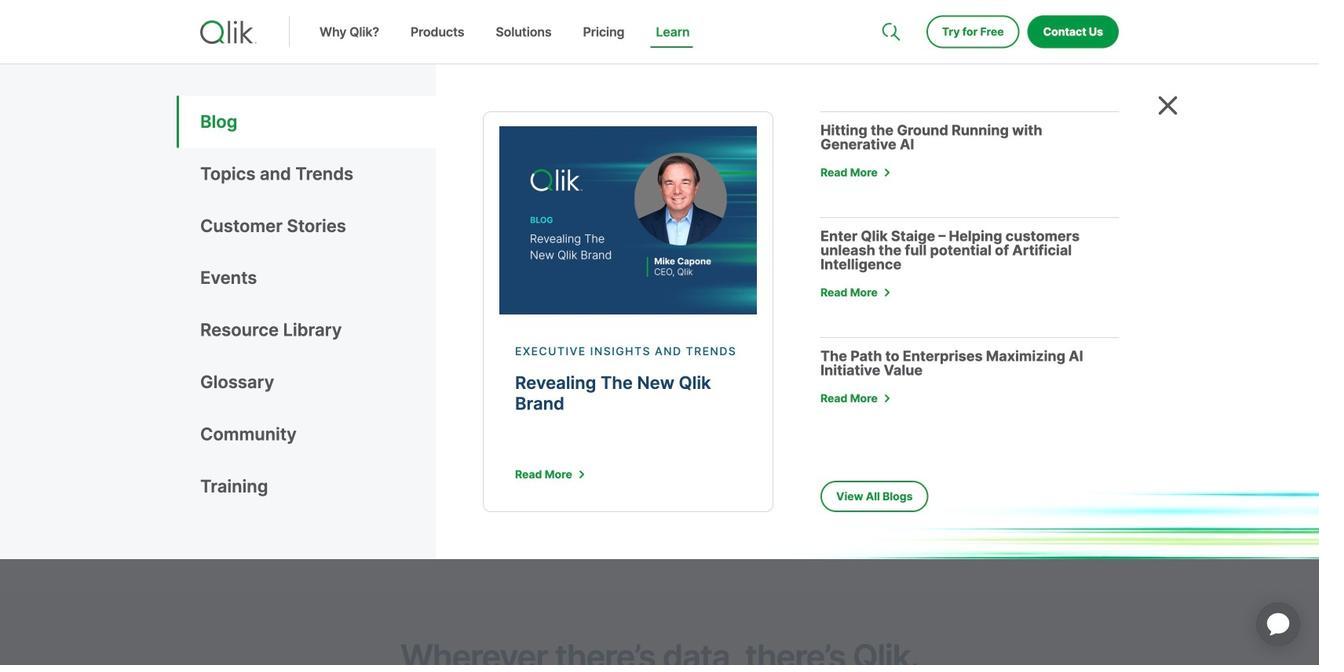 Task type: describe. For each thing, give the bounding box(es) containing it.
login image
[[1069, 0, 1081, 13]]

close search image
[[1158, 96, 1178, 115]]

qlik image
[[200, 20, 257, 44]]

headshot of mike capone, ceo, qlik and the text "revealing the new qlik brand" image
[[499, 126, 757, 315]]



Task type: locate. For each thing, give the bounding box(es) containing it.
support image
[[883, 0, 896, 13]]

application
[[1238, 584, 1319, 666]]



Task type: vqa. For each thing, say whether or not it's contained in the screenshot.
'Qlik' in the Qlik Enterprise Manager® link
no



